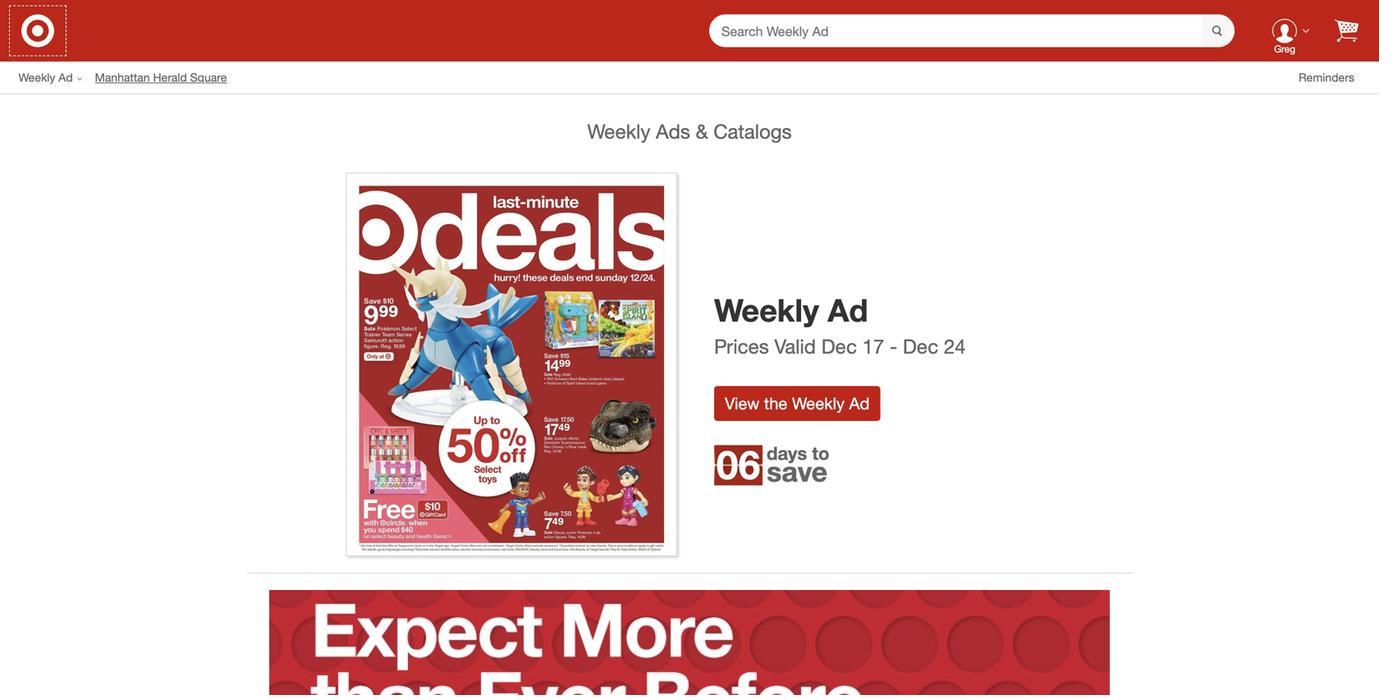 Task type: describe. For each thing, give the bounding box(es) containing it.
17
[[863, 334, 885, 358]]

weekly ad prices valid dec 17 - dec 24
[[714, 291, 966, 358]]

view
[[725, 394, 760, 413]]

&
[[696, 119, 708, 143]]

to
[[812, 442, 830, 464]]

weekly for weekly ads & catalogs
[[587, 119, 651, 143]]

days
[[767, 442, 807, 464]]

go to target.com image
[[21, 14, 54, 47]]

weekly for weekly ad
[[18, 70, 55, 85]]

square
[[190, 70, 227, 85]]

2 dec from the left
[[903, 334, 939, 358]]

reminders link
[[1299, 69, 1367, 86]]

reminders
[[1299, 70, 1355, 85]]

weekly inside button
[[792, 394, 845, 413]]

view your cart on target.com image
[[1335, 19, 1359, 42]]

weekly ad
[[18, 70, 73, 85]]

24
[[944, 334, 966, 358]]

herald
[[153, 70, 187, 85]]

ad for weekly ad
[[58, 70, 73, 85]]

greg
[[1274, 43, 1296, 55]]

ad for weekly ad prices valid dec 17 - dec 24
[[828, 291, 868, 329]]



Task type: locate. For each thing, give the bounding box(es) containing it.
weekly ad link
[[18, 69, 95, 86]]

form
[[709, 14, 1235, 49]]

weekly down go to target.com image
[[18, 70, 55, 85]]

manhattan herald square link
[[95, 69, 239, 86]]

06 days to
[[717, 441, 830, 489]]

weekly up prices
[[714, 291, 819, 329]]

manhattan
[[95, 70, 150, 85]]

save
[[767, 454, 828, 488]]

weekly ads & catalogs
[[587, 119, 792, 143]]

dec
[[822, 334, 857, 358], [903, 334, 939, 358]]

view the weekly ad button
[[714, 386, 880, 421]]

Search Weekly Ad search field
[[709, 14, 1235, 49]]

weekly for weekly ad prices valid dec 17 - dec 24
[[714, 291, 819, 329]]

1 vertical spatial ad
[[828, 291, 868, 329]]

06
[[717, 441, 761, 489]]

expect more than ever before. low prices today and every day on thousands of items. image
[[269, 590, 1110, 695]]

ad left manhattan
[[58, 70, 73, 85]]

weekly right the
[[792, 394, 845, 413]]

ad down 17
[[849, 394, 870, 413]]

ad inside weekly ad prices valid dec 17 - dec 24
[[828, 291, 868, 329]]

greg link
[[1260, 5, 1311, 57]]

dec left 17
[[822, 334, 857, 358]]

0 horizontal spatial dec
[[822, 334, 857, 358]]

1 dec from the left
[[822, 334, 857, 358]]

ad inside button
[[849, 394, 870, 413]]

-
[[890, 334, 898, 358]]

valid
[[775, 334, 816, 358]]

view the weekly ad
[[725, 394, 870, 413]]

1 horizontal spatial dec
[[903, 334, 939, 358]]

2 vertical spatial ad
[[849, 394, 870, 413]]

ad
[[58, 70, 73, 85], [828, 291, 868, 329], [849, 394, 870, 413]]

weekly inside weekly ad prices valid dec 17 - dec 24
[[714, 291, 819, 329]]

ad up 17
[[828, 291, 868, 329]]

view the weekly ad image
[[346, 173, 677, 557]]

0 vertical spatial ad
[[58, 70, 73, 85]]

ads
[[656, 119, 690, 143]]

dec right -
[[903, 334, 939, 358]]

weekly left the ads
[[587, 119, 651, 143]]

prices
[[714, 334, 769, 358]]

manhattan herald square
[[95, 70, 227, 85]]

catalogs
[[714, 119, 792, 143]]

the
[[764, 394, 788, 413]]

weekly
[[18, 70, 55, 85], [587, 119, 651, 143], [714, 291, 819, 329], [792, 394, 845, 413]]



Task type: vqa. For each thing, say whether or not it's contained in the screenshot.
05
no



